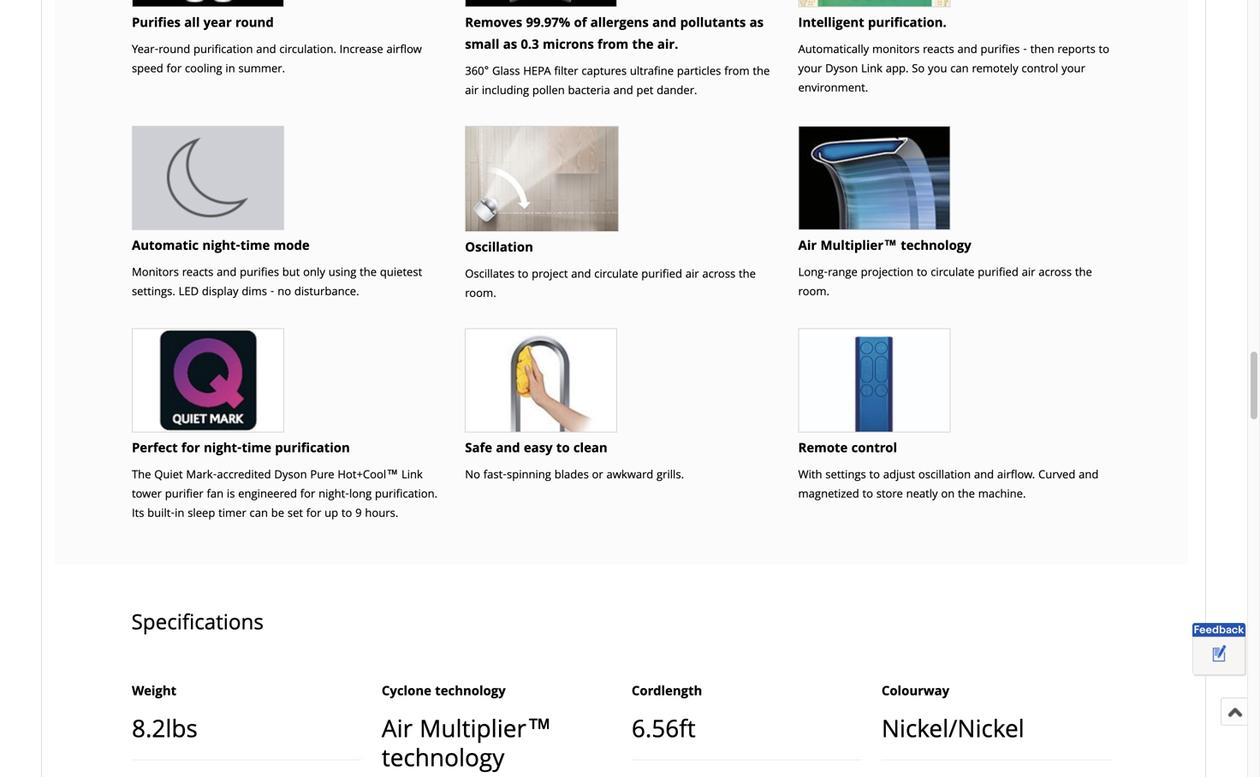 Task type: locate. For each thing, give the bounding box(es) containing it.
feedback
[[1195, 624, 1245, 637]]



Task type: vqa. For each thing, say whether or not it's contained in the screenshot.
Feedback on the bottom
yes



